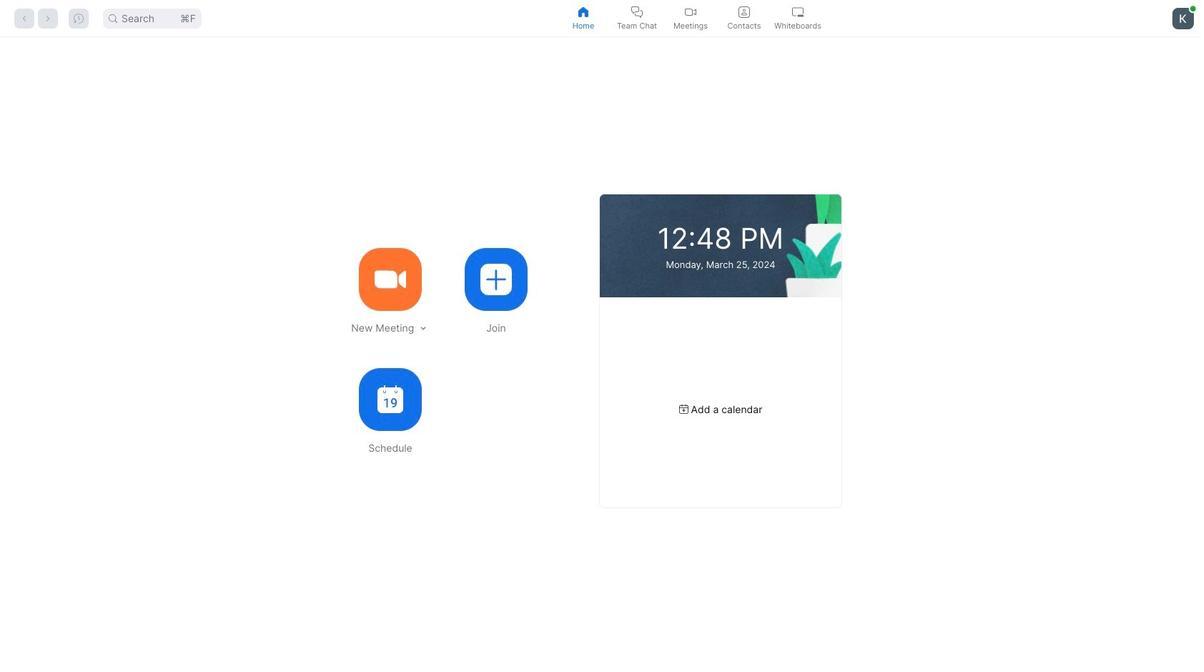 Task type: describe. For each thing, give the bounding box(es) containing it.
chevron down small image
[[418, 324, 428, 334]]

magnifier image
[[109, 14, 117, 23]]

whiteboard small image
[[793, 6, 804, 18]]

online image
[[1191, 6, 1197, 11]]

team chat image
[[632, 6, 643, 18]]

magnifier image
[[109, 14, 117, 23]]

plus squircle image
[[481, 264, 512, 295]]

home small image
[[578, 6, 589, 18]]

calendar add calendar image
[[679, 405, 689, 414]]



Task type: vqa. For each thing, say whether or not it's contained in the screenshot.
the top edit project image
no



Task type: locate. For each thing, give the bounding box(es) containing it.
whiteboard small image
[[793, 6, 804, 18]]

tab panel
[[0, 37, 1202, 665]]

calendar add calendar image
[[679, 405, 689, 414]]

chevron down small image
[[418, 324, 428, 334]]

plus squircle image
[[481, 264, 512, 295]]

team chat image
[[632, 6, 643, 18]]

home small image
[[578, 6, 589, 18]]

video camera on image
[[375, 264, 406, 295]]

tab list
[[557, 0, 825, 36]]

profile contact image
[[739, 6, 750, 18], [739, 6, 750, 18]]

schedule image
[[378, 386, 403, 413]]

online image
[[1191, 6, 1197, 11]]

video on image
[[685, 6, 697, 18], [685, 6, 697, 18]]

video camera on image
[[375, 264, 406, 295]]



